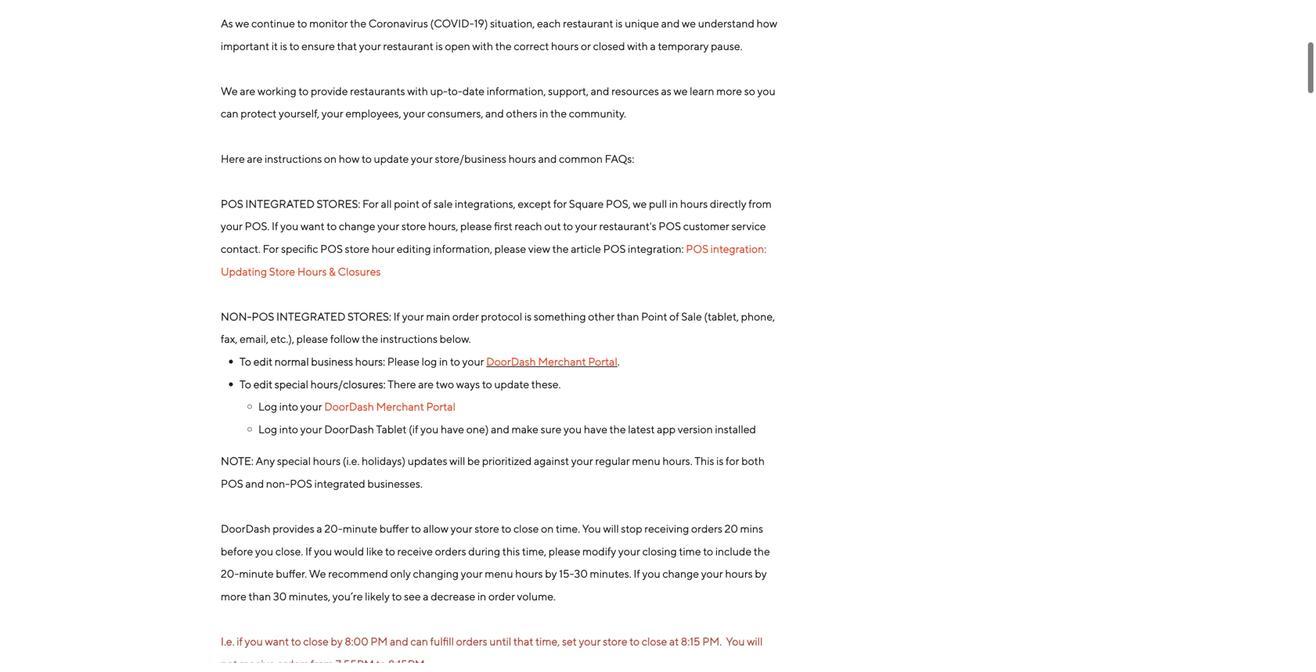 Task type: describe. For each thing, give the bounding box(es) containing it.
edit for normal
[[253, 355, 273, 368]]

your right employees,
[[403, 107, 425, 120]]

correct
[[514, 39, 549, 52]]

customer
[[683, 220, 730, 233]]

for inside : any special hours (i.e. holidays) updates will be prioritized against your regular menu hours. this is for both pos and non-pos integrated businesses.
[[726, 455, 740, 468]]

like
[[366, 545, 383, 558]]

be
[[467, 455, 480, 468]]

others
[[506, 107, 538, 120]]

the inside : for all point of sale integrations, except for square pos, we pull in hours directly from your pos. if you want to change your store hours, please first reach out to your restaurant's pos customer service contact. for specific pos store hour editing information, please view the article pos integration:
[[552, 242, 569, 255]]

we up temporary
[[682, 17, 696, 30]]

your down during
[[461, 567, 483, 580]]

(covid-
[[430, 17, 474, 30]]

your up point
[[411, 152, 433, 165]]

orders left until on the bottom
[[456, 635, 488, 648]]

doordash provides a 20-minute buffer to allow your store to close on time. you will stop receiving orders 20 mins before you close. if you would like to receive orders during this time, please modify your closing time to include the 20-minute buffer. we recommend only changing your menu hours by 15-30 minutes. if you change your hours by more than 30 minutes, you're likely to see a decrease in order volume.
[[221, 522, 770, 603]]

hours:
[[355, 355, 385, 368]]

pos down here
[[221, 197, 243, 210]]

your up contact.
[[221, 220, 243, 233]]

from inside : for all point of sale integrations, except for square pos, we pull in hours directly from your pos. if you want to change your store hours, please first reach out to your restaurant's pos customer service contact. for specific pos store hour editing information, please view the article pos integration:
[[749, 197, 772, 210]]

1 horizontal spatial doordash merchant portal link
[[486, 355, 618, 368]]

important
[[221, 39, 269, 52]]

if inside if your main order protocol is something other than point of sale (tablet, phone, fax, email, etc.), please follow the instructions below.
[[394, 310, 400, 323]]

orders left 20 at right bottom
[[691, 522, 723, 535]]

all
[[381, 197, 392, 210]]

other
[[588, 310, 615, 323]]

7:55pm
[[336, 658, 374, 663]]

and inside "i.e. if you want to close by 8:00 pm and can fulfill orders until that time, set your store to close at 8:15 pm.  you will not receive orders from 7:55pm to 8:15pm."
[[390, 635, 409, 648]]

change inside : for all point of sale integrations, except for square pos, we pull in hours directly from your pos. if you want to change your store hours, please first reach out to your restaurant's pos customer service contact. for specific pos store hour editing information, please view the article pos integration:
[[339, 220, 375, 233]]

of inside if your main order protocol is something other than point of sale (tablet, phone, fax, email, etc.), please follow the instructions below.
[[670, 310, 679, 323]]

time, inside "i.e. if you want to close by 8:00 pm and can fulfill orders until that time, set your store to close at 8:15 pm.  you will not receive orders from 7:55pm to 8:15pm."
[[536, 635, 560, 648]]

something
[[534, 310, 586, 323]]

to right time
[[703, 545, 713, 558]]

to for to edit normal business hours: please log in to your doordash merchant portal .
[[240, 355, 251, 368]]

likely
[[365, 590, 390, 603]]

you right before
[[255, 545, 273, 558]]

time
[[679, 545, 701, 558]]

minutes.
[[590, 567, 632, 580]]

0 vertical spatial 20-
[[324, 522, 343, 535]]

are for here
[[247, 152, 263, 165]]

to down stores
[[327, 220, 337, 233]]

latest
[[628, 423, 655, 436]]

to down employees,
[[362, 152, 372, 165]]

ensure
[[302, 39, 335, 52]]

your down "log into your doordash merchant portal"
[[300, 423, 322, 436]]

doordash inside doordash provides a 20-minute buffer to allow your store to close on time. you will stop receiving orders 20 mins before you close. if you would like to receive orders during this time, please modify your closing time to include the 20-minute buffer. we recommend only changing your menu hours by 15-30 minutes. if you change your hours by more than 30 minutes, you're likely to see a decrease in order volume.
[[221, 522, 271, 535]]

the down situation,
[[495, 39, 512, 52]]

or
[[581, 39, 591, 52]]

1 vertical spatial update
[[494, 378, 529, 391]]

your up ways
[[462, 355, 484, 368]]

pos left integrated
[[290, 477, 312, 490]]

close inside doordash provides a 20-minute buffer to allow your store to close on time. you will stop receiving orders 20 mins before you close. if you would like to receive orders during this time, please modify your closing time to include the 20-minute buffer. we recommend only changing your menu hours by 15-30 minutes. if you change your hours by more than 30 minutes, you're likely to see a decrease in order volume.
[[514, 522, 539, 535]]

restaurants
[[350, 84, 405, 97]]

contact.
[[221, 242, 261, 255]]

until
[[490, 635, 511, 648]]

1 vertical spatial 30
[[273, 590, 287, 603]]

non-
[[221, 310, 252, 323]]

(tablet,
[[704, 310, 739, 323]]

decrease
[[431, 590, 476, 603]]

0 vertical spatial minute
[[343, 522, 377, 535]]

phone,
[[741, 310, 775, 323]]

hours down others
[[509, 152, 536, 165]]

for inside : for all point of sale integrations, except for square pos, we pull in hours directly from your pos. if you want to change your store hours, please first reach out to your restaurant's pos customer service contact. for specific pos store hour editing information, please view the article pos integration:
[[553, 197, 567, 210]]

your down include at the bottom right of page
[[701, 567, 723, 580]]

1 vertical spatial restaurant
[[383, 39, 434, 52]]

your inside as we continue to monitor the coronavirus (covid-19) situation, each restaurant is unique and we understand how important it is to ensure that your restaurant is open with the correct hours or closed with a temporary pause.
[[359, 39, 381, 52]]

see
[[404, 590, 421, 603]]

0 vertical spatial for
[[363, 197, 379, 210]]

than inside doordash provides a 20-minute buffer to allow your store to close on time. you will stop receiving orders 20 mins before you close. if you would like to receive orders during this time, please modify your closing time to include the 20-minute buffer. we recommend only changing your menu hours by 15-30 minutes. if you change your hours by more than 30 minutes, you're likely to see a decrease in order volume.
[[249, 590, 271, 603]]

to for to edit special hours/closures: there are two ways to update these.
[[240, 378, 251, 391]]

0 vertical spatial 30
[[574, 567, 588, 580]]

1 horizontal spatial with
[[472, 39, 493, 52]]

square
[[569, 197, 604, 210]]

1 vertical spatial portal
[[426, 400, 456, 413]]

pause.
[[711, 39, 743, 52]]

log into your doordash tablet (if you have one) and make sure you have the latest app version installed
[[258, 423, 756, 436]]

if inside : for all point of sale integrations, except for square pos, we pull in hours directly from your pos. if you want to change your store hours, please first reach out to your restaurant's pos customer service contact. for specific pos store hour editing information, please view the article pos integration:
[[272, 220, 278, 233]]

hours inside : any special hours (i.e. holidays) updates will be prioritized against your regular menu hours. this is for both pos and non-pos integrated businesses.
[[313, 455, 341, 468]]

to down below.
[[450, 355, 460, 368]]

doordash down if your main order protocol is something other than point of sale (tablet, phone, fax, email, etc.), please follow the instructions below.
[[486, 355, 536, 368]]

you down closing
[[642, 567, 661, 580]]

hours/closures:
[[311, 378, 386, 391]]

you right (if
[[421, 423, 439, 436]]

regular
[[595, 455, 630, 468]]

2 horizontal spatial close
[[642, 635, 667, 648]]

directly
[[710, 197, 747, 210]]

holidays)
[[362, 455, 406, 468]]

as
[[661, 84, 672, 97]]

store inside doordash provides a 20-minute buffer to allow your store to close on time. you will stop receiving orders 20 mins before you close. if you would like to receive orders during this time, please modify your closing time to include the 20-minute buffer. we recommend only changing your menu hours by 15-30 minutes. if you change your hours by more than 30 minutes, you're likely to see a decrease in order volume.
[[475, 522, 499, 535]]

1 have from the left
[[441, 423, 464, 436]]

order inside if your main order protocol is something other than point of sale (tablet, phone, fax, email, etc.), please follow the instructions below.
[[452, 310, 479, 323]]

integrated
[[314, 477, 365, 490]]

etc.),
[[271, 333, 294, 345]]

ways
[[456, 378, 480, 391]]

is inside if your main order protocol is something other than point of sale (tablet, phone, fax, email, etc.), please follow the instructions below.
[[525, 310, 532, 323]]

to left at
[[630, 635, 640, 648]]

restaurant's
[[599, 220, 657, 233]]

the inside doordash provides a 20-minute buffer to allow your store to close on time. you will stop receiving orders 20 mins before you close. if you would like to receive orders during this time, please modify your closing time to include the 20-minute buffer. we recommend only changing your menu hours by 15-30 minutes. if you change your hours by more than 30 minutes, you're likely to see a decrease in order volume.
[[754, 545, 770, 558]]

from inside "i.e. if you want to close by 8:00 pm and can fulfill orders until that time, set your store to close at 8:15 pm.  you will not receive orders from 7:55pm to 8:15pm."
[[311, 658, 334, 663]]

special for hours
[[277, 455, 311, 468]]

learn
[[690, 84, 714, 97]]

1 vertical spatial integrated
[[276, 310, 346, 323]]

volume.
[[517, 590, 556, 603]]

article
[[571, 242, 601, 255]]

as
[[221, 17, 233, 30]]

to right like
[[385, 545, 395, 558]]

you right the sure
[[564, 423, 582, 436]]

buffer
[[380, 522, 409, 535]]

to-
[[448, 84, 463, 97]]

one)
[[466, 423, 489, 436]]

understand
[[698, 17, 755, 30]]

please inside doordash provides a 20-minute buffer to allow your store to close on time. you will stop receiving orders 20 mins before you close. if you would like to receive orders during this time, please modify your closing time to include the 20-minute buffer. we recommend only changing your menu hours by 15-30 minutes. if you change your hours by more than 30 minutes, you're likely to see a decrease in order volume.
[[549, 545, 580, 558]]

into for log into your doordash merchant portal
[[279, 400, 298, 413]]

store/business
[[435, 152, 507, 165]]

in inside we are working to provide restaurants with up-to-date information, support, and resources as we learn more so you can protect yourself, your employees, your consumers, and others in the community.
[[540, 107, 548, 120]]

you inside : for all point of sale integrations, except for square pos, we pull in hours directly from your pos. if you want to change your store hours, please first reach out to your restaurant's pos customer service contact. for specific pos store hour editing information, please view the article pos integration:
[[280, 220, 299, 233]]

reach
[[515, 220, 542, 233]]

you left would
[[314, 545, 332, 558]]

to right out
[[563, 220, 573, 233]]

orders down allow
[[435, 545, 466, 558]]

updates
[[408, 455, 448, 468]]

specific
[[281, 242, 318, 255]]

in inside : for all point of sale integrations, except for square pos, we pull in hours directly from your pos. if you want to change your store hours, please first reach out to your restaurant's pos customer service contact. for specific pos store hour editing information, please view the article pos integration:
[[669, 197, 678, 210]]

we are working to provide restaurants with up-to-date information, support, and resources as we learn more so you can protect yourself, your employees, your consumers, and others in the community.
[[221, 84, 776, 120]]

store up "closures"
[[345, 242, 370, 255]]

pos integration: updating store hours & closures
[[221, 242, 767, 278]]

19)
[[474, 17, 488, 30]]

hours up volume.
[[515, 567, 543, 580]]

businesses.
[[367, 477, 423, 490]]

to right ways
[[482, 378, 492, 391]]

special for hours/closures:
[[275, 378, 309, 391]]

log for log into your doordash tablet (if you have one) and make sure you have the latest app version installed
[[258, 423, 277, 436]]

will inside : any special hours (i.e. holidays) updates will be prioritized against your regular menu hours. this is for both pos and non-pos integrated businesses.
[[450, 455, 465, 468]]

your down hours/closures:
[[300, 400, 322, 413]]

: any special hours (i.e. holidays) updates will be prioritized against your regular menu hours. this is for both pos and non-pos integrated businesses.
[[221, 455, 765, 490]]

pos down note
[[221, 477, 243, 490]]

hours down include at the bottom right of page
[[725, 567, 753, 580]]

and up community.
[[591, 84, 610, 97]]

to left see
[[392, 590, 402, 603]]

hours.
[[663, 455, 693, 468]]

to left allow
[[411, 522, 421, 535]]

to edit normal business hours: please log in to your doordash merchant portal .
[[240, 355, 622, 368]]

to edit special hours/closures: there are two ways to update these.
[[240, 378, 563, 391]]

sale
[[434, 197, 453, 210]]

the left latest
[[610, 423, 626, 436]]

is inside : any special hours (i.e. holidays) updates will be prioritized against your regular menu hours. this is for both pos and non-pos integrated businesses.
[[717, 455, 724, 468]]

change inside doordash provides a 20-minute buffer to allow your store to close on time. you will stop receiving orders 20 mins before you close. if you would like to receive orders during this time, please modify your closing time to include the 20-minute buffer. we recommend only changing your menu hours by 15-30 minutes. if you change your hours by more than 30 minutes, you're likely to see a decrease in order volume.
[[663, 567, 699, 580]]

pos,
[[606, 197, 631, 210]]

log
[[422, 355, 437, 368]]

pos up the email,
[[252, 310, 274, 323]]

to left monitor at the left
[[297, 17, 307, 30]]

closed
[[593, 39, 625, 52]]

can inside "i.e. if you want to close by 8:00 pm and can fulfill orders until that time, set your store to close at 8:15 pm.  you will not receive orders from 7:55pm to 8:15pm."
[[411, 635, 428, 648]]

in inside doordash provides a 20-minute buffer to allow your store to close on time. you will stop receiving orders 20 mins before you close. if you would like to receive orders during this time, please modify your closing time to include the 20-minute buffer. we recommend only changing your menu hours by 15-30 minutes. if you change your hours by more than 30 minutes, you're likely to see a decrease in order volume.
[[478, 590, 486, 603]]

8:00
[[345, 635, 369, 648]]

fulfill
[[430, 635, 454, 648]]

: for for
[[358, 197, 360, 210]]

1 horizontal spatial a
[[423, 590, 429, 603]]

receive inside doordash provides a 20-minute buffer to allow your store to close on time. you will stop receiving orders 20 mins before you close. if you would like to receive orders during this time, please modify your closing time to include the 20-minute buffer. we recommend only changing your menu hours by 15-30 minutes. if you change your hours by more than 30 minutes, you're likely to see a decrease in order volume.
[[397, 545, 433, 558]]

want inside "i.e. if you want to close by 8:00 pm and can fulfill orders until that time, set your store to close at 8:15 pm.  you will not receive orders from 7:55pm to 8:15pm."
[[265, 635, 289, 648]]

open
[[445, 39, 470, 52]]

pos down pull
[[659, 220, 681, 233]]

2 horizontal spatial with
[[627, 39, 648, 52]]

point
[[394, 197, 420, 210]]

please down first
[[495, 242, 526, 255]]

stop
[[621, 522, 643, 535]]

if
[[237, 635, 243, 648]]

mins
[[740, 522, 763, 535]]

want inside : for all point of sale integrations, except for square pos, we pull in hours directly from your pos. if you want to change your store hours, please first reach out to your restaurant's pos customer service contact. for specific pos store hour editing information, please view the article pos integration:
[[301, 220, 325, 233]]

1 vertical spatial 20-
[[221, 567, 239, 580]]

closing
[[643, 545, 677, 558]]

in right log at the left
[[439, 355, 448, 368]]

there
[[388, 378, 416, 391]]

1 horizontal spatial portal
[[588, 355, 618, 368]]

with inside we are working to provide restaurants with up-to-date information, support, and resources as we learn more so you can protect yourself, your employees, your consumers, and others in the community.
[[407, 84, 428, 97]]

0 horizontal spatial a
[[317, 522, 322, 535]]

your down square
[[575, 220, 597, 233]]

to down pm at the left of the page
[[376, 658, 386, 663]]

each
[[537, 17, 561, 30]]

hours inside : for all point of sale integrations, except for square pos, we pull in hours directly from your pos. if you want to change your store hours, please first reach out to your restaurant's pos customer service contact. for specific pos store hour editing information, please view the article pos integration:
[[680, 197, 708, 210]]

and inside as we continue to monitor the coronavirus (covid-19) situation, each restaurant is unique and we understand how important it is to ensure that your restaurant is open with the correct hours or closed with a temporary pause.
[[661, 17, 680, 30]]

resources
[[612, 84, 659, 97]]

information, inside we are working to provide restaurants with up-to-date information, support, and resources as we learn more so you can protect yourself, your employees, your consumers, and others in the community.
[[487, 84, 546, 97]]

and left the common
[[538, 152, 557, 165]]

your inside "i.e. if you want to close by 8:00 pm and can fulfill orders until that time, set your store to close at 8:15 pm.  you will not receive orders from 7:55pm to 8:15pm."
[[579, 635, 601, 648]]



Task type: locate. For each thing, give the bounding box(es) containing it.
information, inside : for all point of sale integrations, except for square pos, we pull in hours directly from your pos. if you want to change your store hours, please first reach out to your restaurant's pos customer service contact. for specific pos store hour editing information, please view the article pos integration:
[[433, 242, 493, 255]]

2 into from the top
[[279, 423, 298, 436]]

receiving
[[645, 522, 689, 535]]

as we continue to monitor the coronavirus (covid-19) situation, each restaurant is unique and we understand how important it is to ensure that your restaurant is open with the correct hours or closed with a temporary pause.
[[221, 17, 778, 52]]

non-pos integrated stores:
[[221, 310, 394, 323]]

how up stores
[[339, 152, 360, 165]]

1 vertical spatial doordash merchant portal link
[[324, 400, 456, 413]]

please
[[387, 355, 420, 368]]

store inside "i.e. if you want to close by 8:00 pm and can fulfill orders until that time, set your store to close at 8:15 pm.  you will not receive orders from 7:55pm to 8:15pm."
[[603, 635, 628, 648]]

1 vertical spatial :
[[251, 455, 254, 468]]

to inside we are working to provide restaurants with up-to-date information, support, and resources as we learn more so you can protect yourself, your employees, your consumers, and others in the community.
[[299, 84, 309, 97]]

0 vertical spatial log
[[258, 400, 277, 413]]

want right if
[[265, 635, 289, 648]]

log up any on the left bottom
[[258, 423, 277, 436]]

0 horizontal spatial restaurant
[[383, 39, 434, 52]]

1 horizontal spatial order
[[489, 590, 515, 603]]

order inside doordash provides a 20-minute buffer to allow your store to close on time. you will stop receiving orders 20 mins before you close. if you would like to receive orders during this time, please modify your closing time to include the 20-minute buffer. we recommend only changing your menu hours by 15-30 minutes. if you change your hours by more than 30 minutes, you're likely to see a decrease in order volume.
[[489, 590, 515, 603]]

0 horizontal spatial integration:
[[628, 242, 684, 255]]

into
[[279, 400, 298, 413], [279, 423, 298, 436]]

your right set
[[579, 635, 601, 648]]

editing
[[397, 242, 431, 255]]

0 horizontal spatial portal
[[426, 400, 456, 413]]

information, up others
[[487, 84, 546, 97]]

up-
[[430, 84, 448, 97]]

to up this
[[501, 522, 512, 535]]

against
[[534, 455, 569, 468]]

close. if
[[276, 545, 312, 558]]

1 horizontal spatial by
[[545, 567, 557, 580]]

0 horizontal spatial how
[[339, 152, 360, 165]]

0 horizontal spatial close
[[303, 635, 329, 648]]

your right allow
[[451, 522, 473, 535]]

situation,
[[490, 17, 535, 30]]

1 integration: from the left
[[628, 242, 684, 255]]

below.
[[440, 333, 471, 345]]

here are instructions on how to update your store/business hours and common faqs:
[[221, 152, 637, 165]]

close left 8:00
[[303, 635, 329, 648]]

1 vertical spatial how
[[339, 152, 360, 165]]

with
[[472, 39, 493, 52], [627, 39, 648, 52], [407, 84, 428, 97]]

0 vertical spatial of
[[422, 197, 432, 210]]

1 horizontal spatial more
[[717, 84, 742, 97]]

will inside doordash provides a 20-minute buffer to allow your store to close on time. you will stop receiving orders 20 mins before you close. if you would like to receive orders during this time, please modify your closing time to include the 20-minute buffer. we recommend only changing your menu hours by 15-30 minutes. if you change your hours by more than 30 minutes, you're likely to see a decrease in order volume.
[[603, 522, 619, 535]]

20- down before
[[221, 567, 239, 580]]

store
[[402, 220, 426, 233], [345, 242, 370, 255], [475, 522, 499, 535], [603, 635, 628, 648]]

modify
[[583, 545, 616, 558]]

we right "as"
[[235, 17, 249, 30]]

and
[[661, 17, 680, 30], [591, 84, 610, 97], [485, 107, 504, 120], [538, 152, 557, 165], [491, 423, 510, 436], [245, 477, 264, 490], [390, 635, 409, 648]]

receive up only on the left bottom
[[397, 545, 433, 558]]

1 log from the top
[[258, 400, 277, 413]]

15-
[[559, 567, 574, 580]]

1 horizontal spatial than
[[617, 310, 639, 323]]

special down normal
[[275, 378, 309, 391]]

and right one)
[[491, 423, 510, 436]]

close left at
[[642, 635, 667, 648]]

pos inside pos integration: updating store hours & closures
[[686, 242, 709, 255]]

i.e. if you want to close by 8:00 pm and can fulfill orders until that time, set your store to close at 8:15 pm.  you will not receive orders from 7:55pm to 8:15pm.
[[221, 635, 763, 663]]

0 vertical spatial on
[[324, 152, 337, 165]]

the down support,
[[551, 107, 567, 120]]

during
[[468, 545, 500, 558]]

if inside doordash provides a 20-minute buffer to allow your store to close on time. you will stop receiving orders 20 mins before you close. if you would like to receive orders during this time, please modify your closing time to include the 20-minute buffer. we recommend only changing your menu hours by 15-30 minutes. if you change your hours by more than 30 minutes, you're likely to see a decrease in order volume.
[[634, 567, 640, 580]]

are left two
[[418, 378, 434, 391]]

and up temporary
[[661, 17, 680, 30]]

receive inside "i.e. if you want to close by 8:00 pm and can fulfill orders until that time, set your store to close at 8:15 pm.  you will not receive orders from 7:55pm to 8:15pm."
[[240, 658, 275, 663]]

we right as
[[674, 84, 688, 97]]

if right stores:
[[394, 310, 400, 323]]

is right protocol
[[525, 310, 532, 323]]

1 vertical spatial change
[[663, 567, 699, 580]]

menu inside : any special hours (i.e. holidays) updates will be prioritized against your regular menu hours. this is for both pos and non-pos integrated businesses.
[[632, 455, 661, 468]]

change down time
[[663, 567, 699, 580]]

coronavirus
[[369, 17, 428, 30]]

more inside doordash provides a 20-minute buffer to allow your store to close on time. you will stop receiving orders 20 mins before you close. if you would like to receive orders during this time, please modify your closing time to include the 20-minute buffer. we recommend only changing your menu hours by 15-30 minutes. if you change your hours by more than 30 minutes, you're likely to see a decrease in order volume.
[[221, 590, 247, 603]]

0 horizontal spatial merchant
[[376, 400, 424, 413]]

30 down modify
[[574, 567, 588, 580]]

stores
[[317, 197, 358, 210]]

0 vertical spatial will
[[450, 455, 465, 468]]

how inside as we continue to monitor the coronavirus (covid-19) situation, each restaurant is unique and we understand how important it is to ensure that your restaurant is open with the correct hours or closed with a temporary pause.
[[757, 17, 778, 30]]

tablet
[[376, 423, 407, 436]]

by down mins
[[755, 567, 767, 580]]

your down stop
[[619, 545, 640, 558]]

1 horizontal spatial 30
[[574, 567, 588, 580]]

1 horizontal spatial receive
[[397, 545, 433, 558]]

1 vertical spatial of
[[670, 310, 679, 323]]

more inside we are working to provide restaurants with up-to-date information, support, and resources as we learn more so you can protect yourself, your employees, your consumers, and others in the community.
[[717, 84, 742, 97]]

pos down restaurant's
[[603, 242, 626, 255]]

1 horizontal spatial want
[[301, 220, 325, 233]]

than inside if your main order protocol is something other than point of sale (tablet, phone, fax, email, etc.), please follow the instructions below.
[[617, 310, 639, 323]]

restaurant down coronavirus
[[383, 39, 434, 52]]

1 horizontal spatial instructions
[[380, 333, 438, 345]]

will inside "i.e. if you want to close by 8:00 pm and can fulfill orders until that time, set your store to close at 8:15 pm.  you will not receive orders from 7:55pm to 8:15pm."
[[747, 635, 763, 648]]

0 horizontal spatial order
[[452, 310, 479, 323]]

1 to from the top
[[240, 355, 251, 368]]

update
[[374, 152, 409, 165], [494, 378, 529, 391]]

1 vertical spatial for
[[263, 242, 279, 255]]

on left time. in the bottom of the page
[[541, 522, 554, 535]]

0 vertical spatial edit
[[253, 355, 273, 368]]

portal
[[588, 355, 618, 368], [426, 400, 456, 413]]

1 horizontal spatial change
[[663, 567, 699, 580]]

if right pos.
[[272, 220, 278, 233]]

we inside : for all point of sale integrations, except for square pos, we pull in hours directly from your pos. if you want to change your store hours, please first reach out to your restaurant's pos customer service contact. for specific pos store hour editing information, please view the article pos integration:
[[633, 197, 647, 210]]

1 vertical spatial menu
[[485, 567, 513, 580]]

it
[[272, 39, 278, 52]]

to right it
[[289, 39, 300, 52]]

1 vertical spatial a
[[317, 522, 322, 535]]

please inside if your main order protocol is something other than point of sale (tablet, phone, fax, email, etc.), please follow the instructions below.
[[297, 333, 328, 345]]

the up hours:
[[362, 333, 378, 345]]

protocol
[[481, 310, 522, 323]]

1 vertical spatial edit
[[253, 378, 273, 391]]

0 horizontal spatial that
[[337, 39, 357, 52]]

your inside if your main order protocol is something other than point of sale (tablet, phone, fax, email, etc.), please follow the instructions below.
[[402, 310, 424, 323]]

minute down before
[[239, 567, 274, 580]]

you inside doordash provides a 20-minute buffer to allow your store to close on time. you will stop receiving orders 20 mins before you close. if you would like to receive orders during this time, please modify your closing time to include the 20-minute buffer. we recommend only changing your menu hours by 15-30 minutes. if you change your hours by more than 30 minutes, you're likely to see a decrease in order volume.
[[582, 522, 601, 535]]

0 vertical spatial update
[[374, 152, 409, 165]]

orders left "7:55pm"
[[277, 658, 309, 663]]

are for we
[[240, 84, 256, 97]]

support,
[[548, 84, 589, 97]]

0 vertical spatial special
[[275, 378, 309, 391]]

0 vertical spatial than
[[617, 310, 639, 323]]

for up store
[[263, 242, 279, 255]]

sale
[[682, 310, 702, 323]]

your left regular
[[571, 455, 593, 468]]

service
[[732, 220, 766, 233]]

orders
[[691, 522, 723, 535], [435, 545, 466, 558], [456, 635, 488, 648], [277, 658, 309, 663]]

1 vertical spatial that
[[514, 635, 534, 648]]

2 integration: from the left
[[711, 242, 767, 255]]

integration:
[[628, 242, 684, 255], [711, 242, 767, 255]]

you right time. in the bottom of the page
[[582, 522, 601, 535]]

so
[[744, 84, 755, 97]]

change
[[339, 220, 375, 233], [663, 567, 699, 580]]

1 horizontal spatial merchant
[[538, 355, 586, 368]]

a inside as we continue to monitor the coronavirus (covid-19) situation, each restaurant is unique and we understand how important it is to ensure that your restaurant is open with the correct hours or closed with a temporary pause.
[[650, 39, 656, 52]]

your inside : any special hours (i.e. holidays) updates will be prioritized against your regular menu hours. this is for both pos and non-pos integrated businesses.
[[571, 455, 593, 468]]

log into your doordash merchant portal
[[258, 400, 456, 413]]

to down minutes, in the bottom of the page
[[291, 635, 301, 648]]

in right decrease
[[478, 590, 486, 603]]

1 horizontal spatial 20-
[[324, 522, 343, 535]]

include
[[716, 545, 752, 558]]

1 vertical spatial more
[[221, 590, 247, 603]]

more down before
[[221, 590, 247, 603]]

into for log into your doordash tablet (if you have one) and make sure you have the latest app version installed
[[279, 423, 298, 436]]

in right pull
[[669, 197, 678, 210]]

menu left "hours."
[[632, 455, 661, 468]]

instructions
[[265, 152, 322, 165], [380, 333, 438, 345]]

integrated
[[245, 197, 315, 210], [276, 310, 346, 323]]

order left volume.
[[489, 590, 515, 603]]

with down unique on the top of page
[[627, 39, 648, 52]]

0 horizontal spatial change
[[339, 220, 375, 233]]

1 vertical spatial from
[[311, 658, 334, 663]]

point
[[641, 310, 668, 323]]

1 vertical spatial into
[[279, 423, 298, 436]]

if right minutes.
[[634, 567, 640, 580]]

on
[[324, 152, 337, 165], [541, 522, 554, 535]]

integration: inside : for all point of sale integrations, except for square pos, we pull in hours directly from your pos. if you want to change your store hours, please first reach out to your restaurant's pos customer service contact. for specific pos store hour editing information, please view the article pos integration:
[[628, 242, 684, 255]]

store up editing
[[402, 220, 426, 233]]

1 horizontal spatial :
[[358, 197, 360, 210]]

0 vertical spatial if
[[272, 220, 278, 233]]

at
[[669, 635, 679, 648]]

we
[[235, 17, 249, 30], [682, 17, 696, 30], [674, 84, 688, 97], [633, 197, 647, 210]]

allow
[[423, 522, 449, 535]]

0 vertical spatial doordash merchant portal link
[[486, 355, 618, 368]]

from up 'service'
[[749, 197, 772, 210]]

8:15
[[681, 635, 700, 648]]

can down we
[[221, 107, 239, 120]]

0 vertical spatial integrated
[[245, 197, 315, 210]]

log
[[258, 400, 277, 413], [258, 423, 277, 436]]

1 edit from the top
[[253, 355, 273, 368]]

2 horizontal spatial by
[[755, 567, 767, 580]]

is left unique on the top of page
[[616, 17, 623, 30]]

0 vertical spatial into
[[279, 400, 298, 413]]

you inside "i.e. if you want to close by 8:00 pm and can fulfill orders until that time, set your store to close at 8:15 pm.  you will not receive orders from 7:55pm to 8:15pm."
[[245, 635, 263, 648]]

2 to from the top
[[240, 378, 251, 391]]

1 vertical spatial can
[[411, 635, 428, 648]]

time, left set
[[536, 635, 560, 648]]

0 vertical spatial instructions
[[265, 152, 322, 165]]

are inside we are working to provide restaurants with up-to-date information, support, and resources as we learn more so you can protect yourself, your employees, your consumers, and others in the community.
[[240, 84, 256, 97]]

1 vertical spatial minute
[[239, 567, 274, 580]]

please down integrations,
[[460, 220, 492, 233]]

2 have from the left
[[584, 423, 608, 436]]

is right it
[[280, 39, 287, 52]]

these.
[[531, 378, 561, 391]]

changing
[[413, 567, 459, 580]]

hours,
[[428, 220, 458, 233]]

integration: down restaurant's
[[628, 242, 684, 255]]

recommend
[[328, 567, 388, 580]]

store up during
[[475, 522, 499, 535]]

integration: inside pos integration: updating store hours & closures
[[711, 242, 767, 255]]

change down stores
[[339, 220, 375, 233]]

0 horizontal spatial you
[[582, 522, 601, 535]]

0 vertical spatial to
[[240, 355, 251, 368]]

special inside : any special hours (i.e. holidays) updates will be prioritized against your regular menu hours. this is for both pos and non-pos integrated businesses.
[[277, 455, 311, 468]]

provide
[[311, 84, 348, 97]]

1 horizontal spatial how
[[757, 17, 778, 30]]

please down non-pos integrated stores:
[[297, 333, 328, 345]]

0 vertical spatial restaurant
[[563, 17, 614, 30]]

pull
[[649, 197, 667, 210]]

how
[[757, 17, 778, 30], [339, 152, 360, 165]]

0 vertical spatial menu
[[632, 455, 661, 468]]

instructions inside if your main order protocol is something other than point of sale (tablet, phone, fax, email, etc.), please follow the instructions below.
[[380, 333, 438, 345]]

are right here
[[247, 152, 263, 165]]

: for any
[[251, 455, 254, 468]]

the inside we are working to provide restaurants with up-to-date information, support, and resources as we learn more so you can protect yourself, your employees, your consumers, and others in the community.
[[551, 107, 567, 120]]

log down normal
[[258, 400, 277, 413]]

in
[[540, 107, 548, 120], [669, 197, 678, 210], [439, 355, 448, 368], [478, 590, 486, 603]]

0 vertical spatial from
[[749, 197, 772, 210]]

edit for special
[[253, 378, 273, 391]]

can
[[221, 107, 239, 120], [411, 635, 428, 648]]

8:15pm.
[[388, 658, 427, 663]]

: inside : for all point of sale integrations, except for square pos, we pull in hours directly from your pos. if you want to change your store hours, please first reach out to your restaurant's pos customer service contact. for specific pos store hour editing information, please view the article pos integration:
[[358, 197, 360, 210]]

that inside as we continue to monitor the coronavirus (covid-19) situation, each restaurant is unique and we understand how important it is to ensure that your restaurant is open with the correct hours or closed with a temporary pause.
[[337, 39, 357, 52]]

: left any on the left bottom
[[251, 455, 254, 468]]

0 vertical spatial for
[[553, 197, 567, 210]]

your down provide
[[322, 107, 344, 120]]

a right see
[[423, 590, 429, 603]]

from left "7:55pm"
[[311, 658, 334, 663]]

hours inside as we continue to monitor the coronavirus (covid-19) situation, each restaurant is unique and we understand how important it is to ensure that your restaurant is open with the correct hours or closed with a temporary pause.
[[551, 39, 579, 52]]

please
[[460, 220, 492, 233], [495, 242, 526, 255], [297, 333, 328, 345], [549, 545, 580, 558]]

0 horizontal spatial by
[[331, 635, 343, 648]]

than left point
[[617, 310, 639, 323]]

update left these.
[[494, 378, 529, 391]]

0 vertical spatial how
[[757, 17, 778, 30]]

1 vertical spatial time,
[[536, 635, 560, 648]]

monitor
[[309, 17, 348, 30]]

non-
[[266, 477, 290, 490]]

1 horizontal spatial close
[[514, 522, 539, 535]]

2 vertical spatial are
[[418, 378, 434, 391]]

buffer. we
[[276, 567, 326, 580]]

you inside we are working to provide restaurants with up-to-date information, support, and resources as we learn more so you can protect yourself, your employees, your consumers, and others in the community.
[[758, 84, 776, 97]]

main
[[426, 310, 450, 323]]

how right understand
[[757, 17, 778, 30]]

and left others
[[485, 107, 504, 120]]

2 log from the top
[[258, 423, 277, 436]]

1 vertical spatial to
[[240, 378, 251, 391]]

doordash
[[486, 355, 536, 368], [324, 400, 374, 413], [324, 423, 374, 436], [221, 522, 271, 535]]

1 horizontal spatial you
[[726, 635, 745, 648]]

by inside "i.e. if you want to close by 8:00 pm and can fulfill orders until that time, set your store to close at 8:15 pm.  you will not receive orders from 7:55pm to 8:15pm."
[[331, 635, 343, 648]]

0 vertical spatial receive
[[397, 545, 433, 558]]

1 horizontal spatial restaurant
[[563, 17, 614, 30]]

integrations,
[[455, 197, 516, 210]]

1 vertical spatial merchant
[[376, 400, 424, 413]]

1 vertical spatial on
[[541, 522, 554, 535]]

0 vertical spatial that
[[337, 39, 357, 52]]

: inside : any special hours (i.e. holidays) updates will be prioritized against your regular menu hours. this is for both pos and non-pos integrated businesses.
[[251, 455, 254, 468]]

the inside if your main order protocol is something other than point of sale (tablet, phone, fax, email, etc.), please follow the instructions below.
[[362, 333, 378, 345]]

1 into from the top
[[279, 400, 298, 413]]

pos up &
[[320, 242, 343, 255]]

2 horizontal spatial a
[[650, 39, 656, 52]]

that inside "i.e. if you want to close by 8:00 pm and can fulfill orders until that time, set your store to close at 8:15 pm.  you will not receive orders from 7:55pm to 8:15pm."
[[514, 635, 534, 648]]

than left minutes, in the bottom of the page
[[249, 590, 271, 603]]

merchant down the to edit special hours/closures: there are two ways to update these.
[[376, 400, 424, 413]]

log for log into your doordash merchant portal
[[258, 400, 277, 413]]

0 horizontal spatial want
[[265, 635, 289, 648]]

0 horizontal spatial instructions
[[265, 152, 322, 165]]

1 horizontal spatial for
[[363, 197, 379, 210]]

in right others
[[540, 107, 548, 120]]

we inside we are working to provide restaurants with up-to-date information, support, and resources as we learn more so you can protect yourself, your employees, your consumers, and others in the community.
[[674, 84, 688, 97]]

are
[[240, 84, 256, 97], [247, 152, 263, 165], [418, 378, 434, 391]]

menu inside doordash provides a 20-minute buffer to allow your store to close on time. you will stop receiving orders 20 mins before you close. if you would like to receive orders during this time, please modify your closing time to include the 20-minute buffer. we recommend only changing your menu hours by 15-30 minutes. if you change your hours by more than 30 minutes, you're likely to see a decrease in order volume.
[[485, 567, 513, 580]]

1 vertical spatial special
[[277, 455, 311, 468]]

not
[[221, 658, 237, 663]]

1 horizontal spatial have
[[584, 423, 608, 436]]

protect
[[241, 107, 277, 120]]

two
[[436, 378, 454, 391]]

1 vertical spatial are
[[247, 152, 263, 165]]

1 vertical spatial order
[[489, 590, 515, 603]]

doordash down "log into your doordash merchant portal"
[[324, 423, 374, 436]]

if your main order protocol is something other than point of sale (tablet, phone, fax, email, etc.), please follow the instructions below.
[[221, 310, 775, 345]]

and inside : any special hours (i.e. holidays) updates will be prioritized against your regular menu hours. this is for both pos and non-pos integrated businesses.
[[245, 477, 264, 490]]

we left pull
[[633, 197, 647, 210]]

you inside "i.e. if you want to close by 8:00 pm and can fulfill orders until that time, set your store to close at 8:15 pm.  you will not receive orders from 7:55pm to 8:15pm."
[[726, 635, 745, 648]]

1 vertical spatial log
[[258, 423, 277, 436]]

doordash down hours/closures:
[[324, 400, 374, 413]]

0 vertical spatial change
[[339, 220, 375, 233]]

the down mins
[[754, 545, 770, 558]]

on inside doordash provides a 20-minute buffer to allow your store to close on time. you will stop receiving orders 20 mins before you close. if you would like to receive orders during this time, please modify your closing time to include the 20-minute buffer. we recommend only changing your menu hours by 15-30 minutes. if you change your hours by more than 30 minutes, you're likely to see a decrease in order volume.
[[541, 522, 554, 535]]

0 horizontal spatial for
[[553, 197, 567, 210]]

store right set
[[603, 635, 628, 648]]

common
[[559, 152, 603, 165]]

the right monitor at the left
[[350, 17, 367, 30]]

time, right this
[[522, 545, 547, 558]]

2 vertical spatial a
[[423, 590, 429, 603]]

is left open
[[436, 39, 443, 52]]

1 horizontal spatial can
[[411, 635, 428, 648]]

2 edit from the top
[[253, 378, 273, 391]]

before
[[221, 545, 253, 558]]

0 horizontal spatial 20-
[[221, 567, 239, 580]]

receive down if
[[240, 658, 275, 663]]

doordash merchant portal link up tablet
[[324, 400, 456, 413]]

menu down this
[[485, 567, 513, 580]]

of inside : for all point of sale integrations, except for square pos, we pull in hours directly from your pos. if you want to change your store hours, please first reach out to your restaurant's pos customer service contact. for specific pos store hour editing information, please view the article pos integration:
[[422, 197, 432, 210]]

more
[[717, 84, 742, 97], [221, 590, 247, 603]]

0 horizontal spatial can
[[221, 107, 239, 120]]

0 horizontal spatial of
[[422, 197, 432, 210]]

1 horizontal spatial update
[[494, 378, 529, 391]]

order up below.
[[452, 310, 479, 323]]

that right until on the bottom
[[514, 635, 534, 648]]

0 horizontal spatial doordash merchant portal link
[[324, 400, 456, 413]]

installed
[[715, 423, 756, 436]]

0 vertical spatial portal
[[588, 355, 618, 368]]

(if
[[409, 423, 419, 436]]

can inside we are working to provide restaurants with up-to-date information, support, and resources as we learn more so you can protect yourself, your employees, your consumers, and others in the community.
[[221, 107, 239, 120]]

1 horizontal spatial minute
[[343, 522, 377, 535]]

1 vertical spatial want
[[265, 635, 289, 648]]

1 horizontal spatial menu
[[632, 455, 661, 468]]

your
[[359, 39, 381, 52], [322, 107, 344, 120], [403, 107, 425, 120], [411, 152, 433, 165], [221, 220, 243, 233], [378, 220, 399, 233], [575, 220, 597, 233], [402, 310, 424, 323], [462, 355, 484, 368], [300, 400, 322, 413], [300, 423, 322, 436], [571, 455, 593, 468], [451, 522, 473, 535], [619, 545, 640, 558], [461, 567, 483, 580], [701, 567, 723, 580], [579, 635, 601, 648]]

1 horizontal spatial from
[[749, 197, 772, 210]]

out
[[544, 220, 561, 233]]

working
[[258, 84, 297, 97]]

stores:
[[348, 310, 391, 323]]

: for all point of sale integrations, except for square pos, we pull in hours directly from your pos. if you want to change your store hours, please first reach out to your restaurant's pos customer service contact. for specific pos store hour editing information, please view the article pos integration:
[[221, 197, 772, 255]]

1 vertical spatial instructions
[[380, 333, 438, 345]]

except
[[518, 197, 551, 210]]

doordash merchant portal link up these.
[[486, 355, 618, 368]]

merchant
[[538, 355, 586, 368], [376, 400, 424, 413]]

time, inside doordash provides a 20-minute buffer to allow your store to close on time. you will stop receiving orders 20 mins before you close. if you would like to receive orders during this time, please modify your closing time to include the 20-minute buffer. we recommend only changing your menu hours by 15-30 minutes. if you change your hours by more than 30 minutes, you're likely to see a decrease in order volume.
[[522, 545, 547, 558]]

community.
[[569, 107, 626, 120]]

your down all
[[378, 220, 399, 233]]

merchant up these.
[[538, 355, 586, 368]]

1 vertical spatial you
[[726, 635, 745, 648]]

2 vertical spatial if
[[634, 567, 640, 580]]



Task type: vqa. For each thing, say whether or not it's contained in the screenshot.
THE UPDATING
yes



